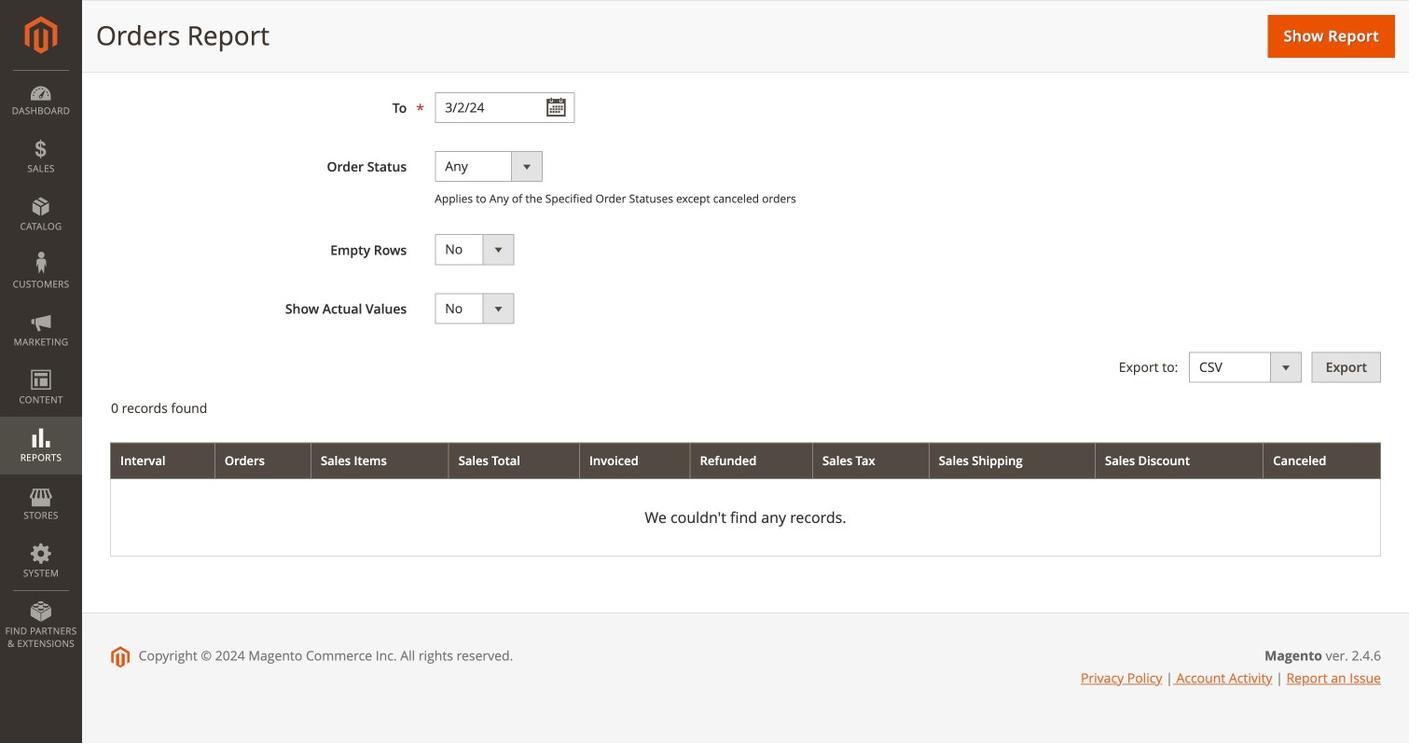 Task type: locate. For each thing, give the bounding box(es) containing it.
None text field
[[435, 33, 575, 64]]

magento admin panel image
[[25, 16, 57, 54]]

None text field
[[435, 92, 575, 123]]

menu bar
[[0, 70, 82, 660]]



